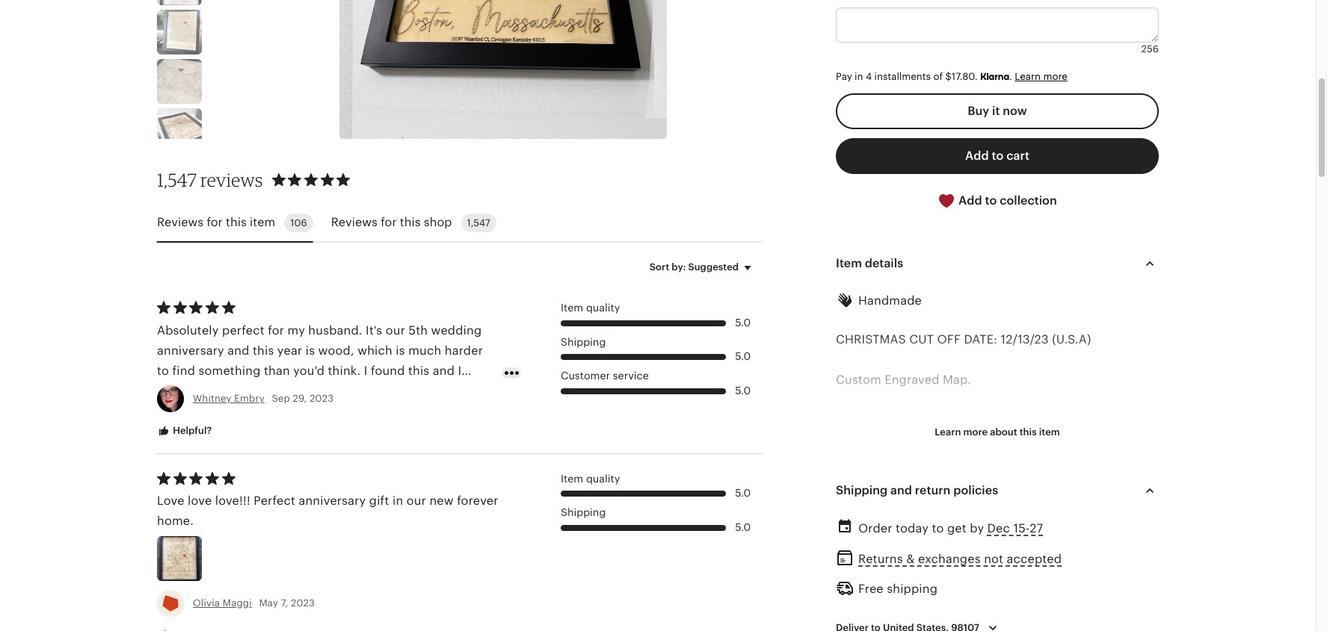 Task type: locate. For each thing, give the bounding box(es) containing it.
home. up wooden
[[836, 435, 873, 447]]

of up memories
[[915, 455, 927, 468]]

i down harder
[[458, 365, 462, 377]]

2 horizontal spatial is
[[1042, 455, 1052, 468]]

and up something
[[228, 344, 249, 357]]

1 horizontal spatial piece
[[1059, 414, 1091, 427]]

2023 right 29,
[[310, 393, 334, 404]]

2023 for whitney embry sep 29, 2023
[[310, 393, 334, 404]]

cut right laser at the right
[[1121, 435, 1140, 447]]

as right the well
[[945, 618, 958, 630]]

helpful?
[[170, 425, 212, 437]]

1 vertical spatial item
[[561, 302, 583, 314]]

item inside dropdown button
[[836, 257, 862, 270]]

h right t
[[894, 557, 903, 569]]

1 vertical spatial cut
[[836, 618, 855, 630]]

home. inside our beautiful map will be a statement piece in your home. perfect for entry table or side table. laser cut wooden map of your favorite place is a perfect gift to cherish the memories made in that location. whether you are looking for a stunning wedding gift or statement piece for your own home look no further.
[[836, 435, 873, 447]]

to inside send us the location and address you want us to laser cut for you as well as the icon you want for th
[[1106, 597, 1118, 610]]

to inside our beautiful map will be a statement piece in your home. perfect for entry table or side table. laser cut wooden map of your favorite place is a perfect gift to cherish the memories made in that location. whether you are looking for a stunning wedding gift or statement piece for your own home look no further.
[[1134, 455, 1146, 468]]

1 horizontal spatial more
[[1043, 71, 1068, 82]]

whether
[[1097, 475, 1146, 488]]

w right &
[[924, 557, 935, 569]]

table.
[[1050, 435, 1083, 447]]

- right the k
[[985, 557, 989, 569]]

you left so on the bottom
[[448, 385, 469, 398]]

0 horizontal spatial of
[[915, 455, 927, 468]]

wedding down that
[[1013, 496, 1064, 508]]

1 horizontal spatial 1,547
[[467, 218, 490, 229]]

this
[[226, 216, 247, 229], [400, 216, 421, 229], [253, 344, 274, 357], [408, 365, 429, 377], [1020, 427, 1037, 438]]

much!!
[[157, 405, 197, 418]]

olivia
[[193, 598, 220, 609]]

suggested
[[688, 262, 739, 273]]

love love love!!! perfect anniversary gift in our new forever home.
[[157, 495, 498, 528]]

add left cart
[[965, 149, 989, 162]]

want right icon on the bottom right
[[1036, 618, 1065, 630]]

1,547 down laser cut map wood map custom map wall art framed custom image 9
[[157, 169, 197, 191]]

learn
[[1015, 71, 1041, 82], [935, 427, 961, 438]]

.
[[1009, 71, 1012, 82]]

perfect down beautiful at bottom
[[876, 435, 918, 447]]

s
[[913, 557, 921, 569], [974, 557, 982, 569]]

1 horizontal spatial o
[[939, 557, 949, 569]]

collection
[[1000, 194, 1057, 207]]

in left 4
[[855, 71, 863, 82]]

reviews right 106
[[331, 216, 378, 229]]

us
[[869, 597, 883, 610], [1089, 597, 1103, 610]]

be
[[208, 385, 223, 398], [968, 414, 983, 427]]

0 vertical spatial be
[[208, 385, 223, 398]]

gift up no
[[1067, 496, 1087, 508]]

be inside absolutely perfect for my husband. it's our 5th wedding anniversary and this year is wood, which is much harder to find something than you'd think. i found this and i couldn't be happier with how it turned out. thank you so much!!
[[208, 385, 223, 398]]

it's
[[366, 324, 382, 337]]

it right the "how"
[[330, 385, 338, 398]]

piece up table.
[[1059, 414, 1091, 427]]

1 horizontal spatial home.
[[836, 435, 873, 447]]

of left $17.80.
[[933, 71, 943, 82]]

0 horizontal spatial be
[[208, 385, 223, 398]]

our beautiful map will be a statement piece in your home. perfect for entry table or side table. laser cut wooden map of your favorite place is a perfect gift to cherish the memories made in that location. whether you are looking for a stunning wedding gift or statement piece for your own home look no further.
[[836, 414, 1146, 529]]

perfect
[[876, 435, 918, 447], [254, 495, 295, 508]]

today
[[896, 522, 929, 535]]

perfect inside love love love!!! perfect anniversary gift in our new forever home.
[[254, 495, 295, 508]]

buy it now
[[968, 104, 1027, 117]]

you inside absolutely perfect for my husband. it's our 5th wedding anniversary and this year is wood, which is much harder to find something than you'd think. i found this and i couldn't be happier with how it turned out. thank you so much!!
[[448, 385, 469, 398]]

to left laser at the right bottom
[[1106, 597, 1118, 610]]

may
[[259, 598, 278, 609]]

2 5.0 from the top
[[735, 351, 751, 363]]

0 horizontal spatial w
[[869, 557, 880, 569]]

it right buy
[[992, 104, 1000, 117]]

0 vertical spatial item quality
[[561, 302, 620, 314]]

0 horizontal spatial our
[[386, 324, 405, 337]]

you'd
[[293, 365, 325, 377]]

statement up the side
[[997, 414, 1056, 427]]

1 horizontal spatial gift
[[1067, 496, 1087, 508]]

add to collection
[[956, 194, 1057, 207]]

i up turned
[[364, 365, 367, 377]]

wedding
[[431, 324, 482, 337], [1013, 496, 1064, 508]]

o left t
[[856, 557, 866, 569]]

in inside love love love!!! perfect anniversary gift in our new forever home.
[[393, 495, 403, 508]]

the up the looking
[[882, 475, 901, 488]]

1 horizontal spatial w
[[924, 557, 935, 569]]

your up memories
[[930, 455, 956, 468]]

1 vertical spatial 2023
[[291, 598, 315, 609]]

perfect up something
[[222, 324, 265, 337]]

gift left new
[[369, 495, 389, 508]]

to inside absolutely perfect for my husband. it's our 5th wedding anniversary and this year is wood, which is much harder to find something than you'd think. i found this and i couldn't be happier with how it turned out. thank you so much!!
[[157, 365, 169, 377]]

0 vertical spatial cut
[[1121, 435, 1140, 447]]

1,547 right the shop
[[467, 218, 490, 229]]

1 horizontal spatial statement
[[997, 414, 1056, 427]]

made
[[966, 475, 999, 488]]

2 h from the left
[[894, 557, 903, 569]]

or left the side
[[1007, 435, 1019, 447]]

0 horizontal spatial item
[[250, 216, 275, 229]]

w left t
[[869, 557, 880, 569]]

statement down are
[[836, 516, 895, 529]]

0 vertical spatial home.
[[836, 435, 873, 447]]

more
[[1043, 71, 1068, 82], [963, 427, 988, 438]]

to up whether
[[1134, 455, 1146, 468]]

0 horizontal spatial learn
[[935, 427, 961, 438]]

-
[[836, 557, 840, 569], [985, 557, 989, 569]]

1 vertical spatial perfect
[[1065, 455, 1107, 468]]

1 horizontal spatial anniversary
[[299, 495, 366, 508]]

0 vertical spatial our
[[386, 324, 405, 337]]

0 horizontal spatial wedding
[[431, 324, 482, 337]]

0 horizontal spatial perfect
[[254, 495, 295, 508]]

the left icon on the bottom right
[[961, 618, 980, 630]]

with
[[274, 385, 299, 398]]

1 vertical spatial learn
[[935, 427, 961, 438]]

map up the shipping and return policies
[[886, 455, 912, 468]]

5 5.0 from the top
[[735, 522, 751, 534]]

to left find
[[157, 365, 169, 377]]

want down accepted
[[1058, 597, 1086, 610]]

olivia maggi may 7, 2023
[[193, 598, 315, 609]]

0 horizontal spatial as
[[902, 618, 915, 630]]

that
[[1016, 475, 1039, 488]]

2 s from the left
[[974, 557, 982, 569]]

of
[[933, 71, 943, 82], [915, 455, 927, 468]]

2 vertical spatial shipping
[[561, 507, 606, 519]]

custom
[[836, 374, 881, 386]]

1 s from the left
[[913, 557, 921, 569]]

0 vertical spatial item
[[836, 257, 862, 270]]

in left new
[[393, 495, 403, 508]]

Add your personalization text field
[[836, 7, 1159, 42]]

s right the k
[[974, 557, 982, 569]]

buy
[[968, 104, 989, 117]]

looking
[[882, 496, 925, 508]]

add to collection button
[[836, 183, 1159, 219]]

0 horizontal spatial h
[[843, 557, 852, 569]]

our left new
[[407, 495, 426, 508]]

our
[[386, 324, 405, 337], [407, 495, 426, 508]]

1 vertical spatial wedding
[[1013, 496, 1064, 508]]

0 horizontal spatial or
[[1007, 435, 1019, 447]]

0 vertical spatial 2023
[[310, 393, 334, 404]]

customer service
[[561, 370, 649, 382]]

0 horizontal spatial reviews
[[157, 216, 204, 229]]

as left the well
[[902, 618, 915, 630]]

0 vertical spatial the
[[882, 475, 901, 488]]

shipping
[[561, 336, 606, 348], [836, 484, 888, 497], [561, 507, 606, 519]]

perfect inside our beautiful map will be a statement piece in your home. perfect for entry table or side table. laser cut wooden map of your favorite place is a perfect gift to cherish the memories made in that location. whether you are looking for a stunning wedding gift or statement piece for your own home look no further.
[[876, 435, 918, 447]]

found
[[371, 365, 405, 377]]

is inside our beautiful map will be a statement piece in your home. perfect for entry table or side table. laser cut wooden map of your favorite place is a perfect gift to cherish the memories made in that location. whether you are looking for a stunning wedding gift or statement piece for your own home look no further.
[[1042, 455, 1052, 468]]

0 horizontal spatial gift
[[369, 495, 389, 508]]

send us the location and address you want us to laser cut for you as well as the icon you want for th
[[836, 597, 1149, 632]]

to left cart
[[992, 149, 1004, 162]]

your up laser at the right
[[1108, 414, 1134, 427]]

gift up whether
[[1111, 455, 1131, 468]]

a up the order today to get by dec 15-27
[[948, 496, 955, 508]]

and left return
[[891, 484, 912, 497]]

want
[[1058, 597, 1086, 610], [1036, 618, 1065, 630]]

1 horizontal spatial perfect
[[1065, 455, 1107, 468]]

installments
[[874, 71, 931, 82]]

i
[[364, 365, 367, 377], [458, 365, 462, 377], [906, 557, 910, 569]]

1 vertical spatial home.
[[157, 515, 194, 528]]

i right t
[[906, 557, 910, 569]]

this inside learn more about this item dropdown button
[[1020, 427, 1037, 438]]

the
[[882, 475, 901, 488], [886, 597, 905, 610], [961, 618, 980, 630]]

our right it's
[[386, 324, 405, 337]]

0 horizontal spatial us
[[869, 597, 883, 610]]

forever
[[457, 495, 498, 508]]

2 o from the left
[[939, 557, 949, 569]]

1 vertical spatial anniversary
[[299, 495, 366, 508]]

0 horizontal spatial it
[[330, 385, 338, 398]]

2 reviews from the left
[[331, 216, 378, 229]]

1 vertical spatial it
[[330, 385, 338, 398]]

15-
[[1013, 522, 1030, 535]]

wedding up harder
[[431, 324, 482, 337]]

a up table
[[987, 414, 993, 427]]

love
[[157, 495, 184, 508]]

1 reviews from the left
[[157, 216, 204, 229]]

1 vertical spatial or
[[1090, 496, 1102, 508]]

2023 for olivia maggi may 7, 2023
[[291, 598, 315, 609]]

0 horizontal spatial home.
[[157, 515, 194, 528]]

2023
[[310, 393, 334, 404], [291, 598, 315, 609]]

add to cart button
[[836, 138, 1159, 174]]

0 horizontal spatial piece
[[898, 516, 930, 529]]

of inside our beautiful map will be a statement piece in your home. perfect for entry table or side table. laser cut wooden map of your favorite place is a perfect gift to cherish the memories made in that location. whether you are looking for a stunning wedding gift or statement piece for your own home look no further.
[[915, 455, 927, 468]]

your down stunning
[[953, 516, 979, 529]]

4 5.0 from the top
[[735, 488, 751, 500]]

1 vertical spatial item
[[1039, 427, 1060, 438]]

piece down the looking
[[898, 516, 930, 529]]

- up send
[[836, 557, 840, 569]]

perfect inside our beautiful map will be a statement piece in your home. perfect for entry table or side table. laser cut wooden map of your favorite place is a perfect gift to cherish the memories made in that location. whether you are looking for a stunning wedding gift or statement piece for your own home look no further.
[[1065, 455, 1107, 468]]

memories
[[904, 475, 963, 488]]

add for add to collection
[[959, 194, 982, 207]]

the down free shipping
[[886, 597, 905, 610]]

2 horizontal spatial a
[[1055, 455, 1062, 468]]

2023 right 7,
[[291, 598, 315, 609]]

s up 'shipping'
[[913, 557, 921, 569]]

0 horizontal spatial -
[[836, 557, 840, 569]]

0 vertical spatial add
[[965, 149, 989, 162]]

0 horizontal spatial anniversary
[[157, 344, 224, 357]]

1 vertical spatial item quality
[[561, 473, 620, 485]]

home.
[[836, 435, 873, 447], [157, 515, 194, 528]]

perfect down laser at the right
[[1065, 455, 1107, 468]]

(u.s.a)
[[1052, 333, 1091, 346]]

map left will
[[916, 414, 942, 427]]

h left returns
[[843, 557, 852, 569]]

home. down love
[[157, 515, 194, 528]]

you down the address
[[1012, 618, 1033, 630]]

a
[[987, 414, 993, 427], [1055, 455, 1062, 468], [948, 496, 955, 508]]

reviews
[[200, 169, 263, 191]]

off
[[937, 333, 961, 346]]

1 horizontal spatial perfect
[[876, 435, 918, 447]]

is up found in the bottom of the page
[[396, 344, 405, 357]]

add
[[965, 149, 989, 162], [959, 194, 982, 207]]

this down reviews
[[226, 216, 247, 229]]

thank
[[410, 385, 445, 398]]

favorite
[[959, 455, 1004, 468]]

0 vertical spatial anniversary
[[157, 344, 224, 357]]

is down the side
[[1042, 455, 1052, 468]]

0 vertical spatial more
[[1043, 71, 1068, 82]]

us left laser at the right bottom
[[1089, 597, 1103, 610]]

wedding inside absolutely perfect for my husband. it's our 5th wedding anniversary and this year is wood, which is much harder to find something than you'd think. i found this and i couldn't be happier with how it turned out. thank you so much!!
[[431, 324, 482, 337]]

address
[[984, 597, 1030, 610]]

you down free shipping
[[878, 618, 899, 630]]

0 horizontal spatial s
[[913, 557, 921, 569]]

send
[[836, 597, 866, 610]]

1 h from the left
[[843, 557, 852, 569]]

cut down send
[[836, 618, 855, 630]]

you down cherish
[[836, 496, 857, 508]]

1 vertical spatial more
[[963, 427, 988, 438]]

1,547 inside tab list
[[467, 218, 490, 229]]

0 horizontal spatial cut
[[836, 618, 855, 630]]

o left r
[[939, 557, 949, 569]]

item
[[250, 216, 275, 229], [1039, 427, 1060, 438]]

our inside love love love!!! perfect anniversary gift in our new forever home.
[[407, 495, 426, 508]]

2 as from the left
[[945, 618, 958, 630]]

4
[[866, 71, 872, 82]]

home. for our
[[836, 435, 873, 447]]

0 horizontal spatial more
[[963, 427, 988, 438]]

for
[[207, 216, 223, 229], [381, 216, 397, 229], [268, 324, 284, 337], [921, 435, 937, 447], [929, 496, 945, 508], [934, 516, 950, 529], [858, 618, 874, 630], [1068, 618, 1084, 630]]

statement
[[997, 414, 1056, 427], [836, 516, 895, 529]]

learn left table
[[935, 427, 961, 438]]

handmade
[[858, 295, 922, 308]]

add down add to cart button at the right of the page
[[959, 194, 982, 207]]

1 horizontal spatial map
[[916, 414, 942, 427]]

1 vertical spatial shipping
[[836, 484, 888, 497]]

0 horizontal spatial o
[[856, 557, 866, 569]]

and
[[228, 344, 249, 357], [433, 365, 455, 377], [891, 484, 912, 497], [959, 597, 981, 610]]

perfect right love!!!
[[254, 495, 295, 508]]

0 vertical spatial perfect
[[222, 324, 265, 337]]

learn right . at the top right
[[1015, 71, 1041, 82]]

1 horizontal spatial of
[[933, 71, 943, 82]]

1 horizontal spatial s
[[974, 557, 982, 569]]

be down something
[[208, 385, 223, 398]]

this right 'about'
[[1020, 427, 1037, 438]]

5.0
[[735, 317, 751, 329], [735, 351, 751, 363], [735, 385, 751, 397], [735, 488, 751, 500], [735, 522, 751, 534]]

1 vertical spatial your
[[930, 455, 956, 468]]

1 vertical spatial map
[[886, 455, 912, 468]]

1 vertical spatial quality
[[586, 473, 620, 485]]

1 horizontal spatial it
[[992, 104, 1000, 117]]

1 horizontal spatial cut
[[1121, 435, 1140, 447]]

1 vertical spatial our
[[407, 495, 426, 508]]

1 horizontal spatial us
[[1089, 597, 1103, 610]]

0 horizontal spatial statement
[[836, 516, 895, 529]]

0 vertical spatial it
[[992, 104, 1000, 117]]

2 w from the left
[[924, 557, 935, 569]]

location
[[908, 597, 955, 610]]

more inside learn more about this item dropdown button
[[963, 427, 988, 438]]

0 vertical spatial quality
[[586, 302, 620, 314]]

tab list
[[157, 205, 763, 243]]

1 vertical spatial piece
[[898, 516, 930, 529]]

us down free
[[869, 597, 883, 610]]

think.
[[328, 365, 361, 377]]

29,
[[293, 393, 307, 404]]

is up "you'd"
[[306, 344, 315, 357]]

wooden
[[836, 455, 883, 468]]

1 horizontal spatial h
[[894, 557, 903, 569]]

item left 106
[[250, 216, 275, 229]]

1 horizontal spatial be
[[968, 414, 983, 427]]

0 vertical spatial perfect
[[876, 435, 918, 447]]

0 vertical spatial want
[[1058, 597, 1086, 610]]

order
[[858, 522, 892, 535]]

1 vertical spatial 1,547
[[467, 218, 490, 229]]

1 horizontal spatial item
[[1039, 427, 1060, 438]]

by:
[[672, 262, 686, 273]]

256
[[1141, 43, 1159, 54]]

2 us from the left
[[1089, 597, 1103, 610]]

anniversary
[[157, 344, 224, 357], [299, 495, 366, 508]]

be right will
[[968, 414, 983, 427]]

it inside button
[[992, 104, 1000, 117]]

further.
[[1093, 516, 1136, 529]]

0 horizontal spatial i
[[364, 365, 367, 377]]

cut inside our beautiful map will be a statement piece in your home. perfect for entry table or side table. laser cut wooden map of your favorite place is a perfect gift to cherish the memories made in that location. whether you are looking for a stunning wedding gift or statement piece for your own home look no further.
[[1121, 435, 1140, 447]]

returns & exchanges not accepted button
[[858, 549, 1062, 571]]

1 horizontal spatial -
[[985, 557, 989, 569]]

a down table.
[[1055, 455, 1062, 468]]

1 horizontal spatial or
[[1090, 496, 1102, 508]]

you right the address
[[1033, 597, 1054, 610]]

1 vertical spatial add
[[959, 194, 982, 207]]

and left the address
[[959, 597, 981, 610]]

or up further.
[[1090, 496, 1102, 508]]

item up place
[[1039, 427, 1060, 438]]

learn inside dropdown button
[[935, 427, 961, 438]]

whitney
[[193, 393, 232, 404]]

reviews down 1,547 reviews
[[157, 216, 204, 229]]

home. inside love love love!!! perfect anniversary gift in our new forever home.
[[157, 515, 194, 528]]

1 horizontal spatial reviews
[[331, 216, 378, 229]]



Task type: describe. For each thing, give the bounding box(es) containing it.
1 item quality from the top
[[561, 302, 620, 314]]

beautiful
[[861, 414, 913, 427]]

1 as from the left
[[902, 618, 915, 630]]

learn more about this item
[[935, 427, 1060, 438]]

1 vertical spatial a
[[1055, 455, 1062, 468]]

policies
[[953, 484, 998, 497]]

laser cut map wood map custom map wall art framed custom image 8 image
[[157, 59, 202, 104]]

0 vertical spatial item
[[250, 216, 275, 229]]

the inside our beautiful map will be a statement piece in your home. perfect for entry table or side table. laser cut wooden map of your favorite place is a perfect gift to cherish the memories made in that location. whether you are looking for a stunning wedding gift or statement piece for your own home look no further.
[[882, 475, 901, 488]]

3 5.0 from the top
[[735, 385, 751, 397]]

find
[[172, 365, 195, 377]]

2 item quality from the top
[[561, 473, 620, 485]]

returns & exchanges not accepted
[[858, 553, 1062, 566]]

happier
[[226, 385, 271, 398]]

1,547 for 1,547 reviews
[[157, 169, 197, 191]]

so
[[473, 385, 486, 398]]

5th
[[409, 324, 428, 337]]

0 vertical spatial statement
[[997, 414, 1056, 427]]

our inside absolutely perfect for my husband. it's our 5th wedding anniversary and this year is wood, which is much harder to find something than you'd think. i found this and i couldn't be happier with how it turned out. thank you so much!!
[[386, 324, 405, 337]]

gift inside love love love!!! perfect anniversary gift in our new forever home.
[[369, 495, 389, 508]]

2 horizontal spatial gift
[[1111, 455, 1131, 468]]

2 horizontal spatial i
[[906, 557, 910, 569]]

pay
[[836, 71, 852, 82]]

it inside absolutely perfect for my husband. it's our 5th wedding anniversary and this year is wood, which is much harder to find something than you'd think. i found this and i couldn't be happier with how it turned out. thank you so much!!
[[330, 385, 338, 398]]

reviews for reviews for this item
[[157, 216, 204, 229]]

item details button
[[822, 246, 1172, 282]]

return
[[915, 484, 951, 497]]

cart
[[1006, 149, 1029, 162]]

2 vertical spatial a
[[948, 496, 955, 508]]

are
[[860, 496, 879, 508]]

1 horizontal spatial i
[[458, 365, 462, 377]]

embry
[[234, 393, 265, 404]]

add for add to cart
[[965, 149, 989, 162]]

accepted
[[1007, 553, 1062, 566]]

well
[[918, 618, 942, 630]]

maggi
[[223, 598, 252, 609]]

7,
[[281, 598, 288, 609]]

not
[[984, 553, 1003, 566]]

customer
[[561, 370, 610, 382]]

0 vertical spatial your
[[1108, 414, 1134, 427]]

item details
[[836, 257, 903, 270]]

how
[[302, 385, 327, 398]]

side
[[1022, 435, 1047, 447]]

free shipping
[[858, 583, 938, 596]]

laser cut map wood map custom map wall art framed custom image 9 image
[[157, 108, 202, 153]]

1 horizontal spatial is
[[396, 344, 405, 357]]

and inside send us the location and address you want us to laser cut for you as well as the icon you want for th
[[959, 597, 981, 610]]

entry
[[941, 435, 971, 447]]

sort by: suggested button
[[638, 252, 768, 283]]

sep
[[272, 393, 290, 404]]

reviews for this item
[[157, 216, 275, 229]]

0 vertical spatial shipping
[[561, 336, 606, 348]]

location.
[[1042, 475, 1093, 488]]

r
[[952, 557, 960, 569]]

1 5.0 from the top
[[735, 317, 751, 329]]

husband.
[[308, 324, 362, 337]]

year
[[277, 344, 302, 357]]

laser cut map wood map custom map wall art framed custom image 7 image
[[157, 10, 202, 54]]

perfect inside absolutely perfect for my husband. it's our 5th wedding anniversary and this year is wood, which is much harder to find something than you'd think. i found this and i couldn't be happier with how it turned out. thank you so much!!
[[222, 324, 265, 337]]

for inside absolutely perfect for my husband. it's our 5th wedding anniversary and this year is wood, which is much harder to find something than you'd think. i found this and i couldn't be happier with how it turned out. thank you so much!!
[[268, 324, 284, 337]]

0 vertical spatial piece
[[1059, 414, 1091, 427]]

1 vertical spatial the
[[886, 597, 905, 610]]

anniversary inside love love love!!! perfect anniversary gift in our new forever home.
[[299, 495, 366, 508]]

be inside our beautiful map will be a statement piece in your home. perfect for entry table or side table. laser cut wooden map of your favorite place is a perfect gift to cherish the memories made in that location. whether you are looking for a stunning wedding gift or statement piece for your own home look no further.
[[968, 414, 983, 427]]

dec
[[987, 522, 1010, 535]]

returns
[[858, 553, 903, 566]]

2 quality from the top
[[586, 473, 620, 485]]

couldn't
[[157, 385, 205, 398]]

home
[[1011, 516, 1044, 529]]

something
[[198, 365, 261, 377]]

in up laser at the right
[[1094, 414, 1105, 427]]

- h o w  t h i s  w o r k s -
[[836, 557, 989, 569]]

turned
[[341, 385, 380, 398]]

2 vertical spatial the
[[961, 618, 980, 630]]

1,547 for 1,547
[[467, 218, 490, 229]]

love!!!
[[215, 495, 250, 508]]

0 vertical spatial a
[[987, 414, 993, 427]]

helpful? button
[[146, 418, 223, 445]]

map.
[[943, 374, 971, 386]]

2 vertical spatial your
[[953, 516, 979, 529]]

to left get
[[932, 522, 944, 535]]

our
[[836, 414, 858, 427]]

1 us from the left
[[869, 597, 883, 610]]

home. for love
[[157, 515, 194, 528]]

cut inside send us the location and address you want us to laser cut for you as well as the icon you want for th
[[836, 618, 855, 630]]

add to cart
[[965, 149, 1029, 162]]

to left collection
[[985, 194, 997, 207]]

engraved
[[885, 374, 939, 386]]

icon
[[983, 618, 1009, 630]]

this left the shop
[[400, 216, 421, 229]]

&
[[906, 553, 915, 566]]

laser
[[1086, 435, 1117, 447]]

0 horizontal spatial is
[[306, 344, 315, 357]]

christmas cut off date: 12/13/23 (u.s.a)
[[836, 333, 1091, 346]]

1 o from the left
[[856, 557, 866, 569]]

place
[[1007, 455, 1039, 468]]

dec 15-27 button
[[987, 518, 1043, 540]]

this up than
[[253, 344, 274, 357]]

t
[[884, 557, 891, 569]]

my
[[287, 324, 305, 337]]

0 vertical spatial of
[[933, 71, 943, 82]]

1 horizontal spatial learn
[[1015, 71, 1041, 82]]

harder
[[445, 344, 483, 357]]

$17.80.
[[945, 71, 978, 82]]

klarna
[[980, 71, 1009, 82]]

sort
[[650, 262, 669, 273]]

wedding inside our beautiful map will be a statement piece in your home. perfect for entry table or side table. laser cut wooden map of your favorite place is a perfect gift to cherish the memories made in that location. whether you are looking for a stunning wedding gift or statement piece for your own home look no further.
[[1013, 496, 1064, 508]]

own
[[983, 516, 1007, 529]]

1 w from the left
[[869, 557, 880, 569]]

2 vertical spatial item
[[561, 473, 583, 485]]

you inside our beautiful map will be a statement piece in your home. perfect for entry table or side table. laser cut wooden map of your favorite place is a perfect gift to cherish the memories made in that location. whether you are looking for a stunning wedding gift or statement piece for your own home look no further.
[[836, 496, 857, 508]]

tab list containing reviews for this item
[[157, 205, 763, 243]]

laser
[[1121, 597, 1149, 610]]

get
[[947, 522, 967, 535]]

and up thank
[[433, 365, 455, 377]]

exchanges
[[918, 553, 981, 566]]

olivia maggi link
[[193, 598, 252, 609]]

and inside dropdown button
[[891, 484, 912, 497]]

reviews for reviews for this shop
[[331, 216, 378, 229]]

much
[[408, 344, 441, 357]]

12/13/23
[[1001, 333, 1049, 346]]

free
[[858, 583, 884, 596]]

now
[[1003, 104, 1027, 117]]

anniversary inside absolutely perfect for my husband. it's our 5th wedding anniversary and this year is wood, which is much harder to find something than you'd think. i found this and i couldn't be happier with how it turned out. thank you so much!!
[[157, 344, 224, 357]]

view details of this review photo by olivia maggi image
[[157, 537, 202, 581]]

custom engraved map.
[[836, 374, 971, 386]]

cherish
[[836, 475, 879, 488]]

shipping inside dropdown button
[[836, 484, 888, 497]]

pay in 4 installments of $17.80. klarna . learn more
[[836, 71, 1068, 82]]

buy it now button
[[836, 93, 1159, 129]]

learn more about this item button
[[924, 419, 1071, 446]]

in left that
[[1002, 475, 1013, 488]]

2 - from the left
[[985, 557, 989, 569]]

1 quality from the top
[[586, 302, 620, 314]]

1 - from the left
[[836, 557, 840, 569]]

new
[[429, 495, 454, 508]]

106
[[290, 218, 307, 229]]

will
[[945, 414, 965, 427]]

reviews for this shop
[[331, 216, 452, 229]]

details
[[865, 257, 903, 270]]

item inside learn more about this item dropdown button
[[1039, 427, 1060, 438]]

table
[[974, 435, 1004, 447]]

1 vertical spatial want
[[1036, 618, 1065, 630]]

this down much at left
[[408, 365, 429, 377]]



Task type: vqa. For each thing, say whether or not it's contained in the screenshot.
Unique wall mount entryway organizer with hooks Modern hallway coat rack Industrial keys and mail holder Housewarming decor Valentine's gift Image in the left of the page
no



